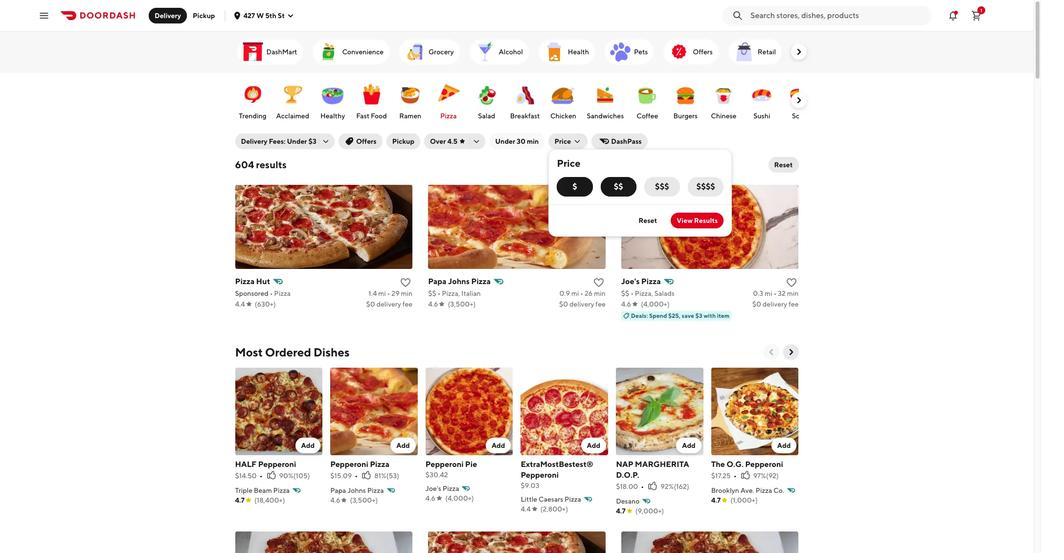 Task type: locate. For each thing, give the bounding box(es) containing it.
1
[[981, 7, 983, 13]]

• up (630+)
[[270, 290, 273, 298]]

health image
[[543, 40, 566, 64]]

nap
[[616, 460, 634, 469]]

4.7
[[235, 497, 245, 505], [712, 497, 721, 505], [616, 508, 626, 515]]

pepperoni up 90%(105)
[[258, 460, 296, 469]]

• left '32'
[[774, 290, 777, 298]]

fee down 0.3 mi • 32 min
[[789, 301, 799, 308]]

fee
[[403, 301, 413, 308], [596, 301, 606, 308], [789, 301, 799, 308]]

0 horizontal spatial 4.7
[[235, 497, 245, 505]]

(4,000+) down pepperoni pie $30.42
[[446, 495, 474, 503]]

1 horizontal spatial reset button
[[769, 157, 799, 173]]

2 horizontal spatial 4.7
[[712, 497, 721, 505]]

$$ inside button
[[614, 182, 624, 191]]

0 horizontal spatial (4,000+)
[[446, 495, 474, 503]]

0.9 mi • 26 min
[[560, 290, 606, 298]]

papa up the $$ • pizza, italian on the bottom left of the page
[[428, 277, 447, 286]]

4.7 for nap margherita d.o.p.
[[616, 508, 626, 515]]

offers down fast
[[356, 138, 377, 145]]

1 add from the left
[[301, 442, 315, 450]]

81%(53)
[[375, 472, 400, 480]]

0 vertical spatial joe's pizza
[[622, 277, 661, 286]]

0 horizontal spatial reset
[[639, 217, 658, 225]]

1 mi from the left
[[379, 290, 386, 298]]

pizza,
[[442, 290, 460, 298], [635, 290, 654, 298]]

3 mi from the left
[[765, 290, 773, 298]]

salads
[[655, 290, 675, 298]]

offers
[[693, 48, 713, 56], [356, 138, 377, 145]]

1 vertical spatial papa
[[331, 487, 346, 495]]

0 horizontal spatial (3,500+)
[[350, 497, 378, 505]]

view
[[677, 217, 693, 225]]

hut
[[256, 277, 270, 286]]

3 $​0 delivery fee from the left
[[753, 301, 799, 308]]

30
[[517, 138, 526, 145]]

results
[[695, 217, 718, 225]]

pizza
[[441, 112, 457, 120], [235, 277, 255, 286], [472, 277, 491, 286], [642, 277, 661, 286], [274, 290, 291, 298], [370, 460, 390, 469], [443, 485, 459, 493], [273, 487, 290, 495], [368, 487, 384, 495], [756, 487, 773, 495], [565, 496, 582, 504]]

over 4.5 button
[[424, 134, 486, 149]]

chicken
[[551, 112, 577, 120]]

johns down $15.09 •
[[348, 487, 366, 495]]

0 horizontal spatial delivery
[[155, 12, 181, 19]]

$​0 delivery fee down 0.3 mi • 32 min
[[753, 301, 799, 308]]

0 vertical spatial delivery
[[155, 12, 181, 19]]

convenience image
[[317, 40, 340, 64]]

$​0 down 0.3
[[753, 301, 762, 308]]

most ordered dishes
[[235, 346, 350, 359]]

delivery down 0.9 mi • 26 min
[[570, 301, 595, 308]]

dashpass button
[[592, 134, 648, 149]]

brooklyn
[[712, 487, 740, 495]]

min right '32'
[[788, 290, 799, 298]]

ave.
[[741, 487, 755, 495]]

1 horizontal spatial joe's
[[622, 277, 640, 286]]

2 horizontal spatial $​0 delivery fee
[[753, 301, 799, 308]]

(3,500+)
[[448, 301, 476, 308], [350, 497, 378, 505]]

pizza, left salads
[[635, 290, 654, 298]]

$$ right 29
[[428, 290, 437, 298]]

5 add from the left
[[683, 442, 696, 450]]

0 vertical spatial $3
[[309, 138, 317, 145]]

1 vertical spatial reset
[[639, 217, 658, 225]]

4.6
[[428, 301, 438, 308], [622, 301, 632, 308], [426, 495, 436, 503], [331, 497, 340, 505]]

add for half pepperoni
[[301, 442, 315, 450]]

1 vertical spatial delivery
[[241, 138, 268, 145]]

1 horizontal spatial fee
[[596, 301, 606, 308]]

0 horizontal spatial click to add this store to your saved list image
[[593, 277, 605, 289]]

health link
[[539, 39, 595, 65]]

pizza up (2,800+) on the right
[[565, 496, 582, 504]]

0 vertical spatial (4,000+)
[[641, 301, 670, 308]]

price
[[555, 138, 571, 145], [557, 158, 581, 169]]

(1,000+)
[[731, 497, 758, 505]]

1 fee from the left
[[403, 301, 413, 308]]

delivery down 1.4 mi • 29 min
[[377, 301, 401, 308]]

joe's down $30.42 on the left
[[426, 485, 442, 493]]

• for $$ • pizza, salads
[[631, 290, 634, 298]]

1 horizontal spatial pickup
[[392, 138, 415, 145]]

open menu image
[[38, 10, 50, 21]]

joe's pizza down $30.42 on the left
[[426, 485, 459, 493]]

click to add this store to your saved list image
[[593, 277, 605, 289], [786, 277, 798, 289]]

0 horizontal spatial papa johns pizza
[[331, 487, 384, 495]]

Store search: begin typing to search for stores available on DoorDash text field
[[751, 10, 926, 21]]

$3 left with
[[696, 312, 703, 320]]

• for $18.00 •
[[641, 483, 644, 491]]

0 horizontal spatial pickup
[[193, 12, 215, 19]]

pickup button down ramen
[[387, 134, 421, 149]]

view results button
[[671, 213, 724, 229]]

0 horizontal spatial pizza,
[[442, 290, 460, 298]]

offers button
[[339, 134, 383, 149]]

pickup button
[[187, 8, 221, 23], [387, 134, 421, 149]]

$$ for $$ • pizza, italian
[[428, 290, 437, 298]]

sponsored
[[235, 290, 269, 298]]

reset
[[775, 161, 793, 169], [639, 217, 658, 225]]

pepperoni up $30.42 on the left
[[426, 460, 464, 469]]

$3 down acclaimed
[[309, 138, 317, 145]]

1 vertical spatial 4.4
[[521, 506, 531, 513]]

0 horizontal spatial 4.4
[[235, 301, 245, 308]]

food
[[371, 112, 387, 120]]

3 delivery from the left
[[763, 301, 788, 308]]

4.7 down brooklyn at the bottom of page
[[712, 497, 721, 505]]

fee down 0.9 mi • 26 min
[[596, 301, 606, 308]]

1 vertical spatial reset button
[[633, 213, 663, 229]]

little caesars pizza
[[521, 496, 582, 504]]

next button of carousel image right previous button of carousel icon at the bottom right of the page
[[787, 348, 796, 357]]

grocery
[[429, 48, 454, 56]]

1 button
[[967, 6, 987, 25]]

• up deals:
[[631, 290, 634, 298]]

pizza down 81%(53)
[[368, 487, 384, 495]]

0 vertical spatial (3,500+)
[[448, 301, 476, 308]]

0 horizontal spatial reset button
[[633, 213, 663, 229]]

6 add from the left
[[778, 442, 791, 450]]

0 horizontal spatial pickup button
[[187, 8, 221, 23]]

1 $​0 from the left
[[366, 301, 375, 308]]

0 horizontal spatial mi
[[379, 290, 386, 298]]

1.4 mi • 29 min
[[369, 290, 413, 298]]

2 $​0 delivery fee from the left
[[560, 301, 606, 308]]

$$ for $$ • pizza, salads
[[622, 290, 630, 298]]

1 horizontal spatial 4.7
[[616, 508, 626, 515]]

next button of carousel image
[[794, 47, 804, 57], [787, 348, 796, 357]]

$​0 delivery fee for pizza hut
[[366, 301, 413, 308]]

pepperoni up $9.03
[[521, 471, 559, 480]]

• left 26
[[581, 290, 584, 298]]

2 pizza, from the left
[[635, 290, 654, 298]]

$$ • pizza, salads
[[622, 290, 675, 298]]

1 vertical spatial next button of carousel image
[[787, 348, 796, 357]]

427 w 5th st button
[[234, 12, 295, 19]]

$$ • pizza, italian
[[428, 290, 481, 298]]

1 horizontal spatial delivery
[[570, 301, 595, 308]]

price down price button
[[557, 158, 581, 169]]

brooklyn ave. pizza co.
[[712, 487, 785, 495]]

pickup button left 427
[[187, 8, 221, 23]]

delivery
[[155, 12, 181, 19], [241, 138, 268, 145]]

breakfast
[[511, 112, 540, 120]]

pets
[[634, 48, 648, 56]]

2 horizontal spatial delivery
[[763, 301, 788, 308]]

2 fee from the left
[[596, 301, 606, 308]]

0 horizontal spatial papa
[[331, 487, 346, 495]]

1 horizontal spatial offers
[[693, 48, 713, 56]]

1 horizontal spatial pickup button
[[387, 134, 421, 149]]

papa down $15.09
[[331, 487, 346, 495]]

$​0
[[366, 301, 375, 308], [560, 301, 569, 308], [753, 301, 762, 308]]

3 $​0 from the left
[[753, 301, 762, 308]]

1 vertical spatial joe's
[[426, 485, 442, 493]]

papa
[[428, 277, 447, 286], [331, 487, 346, 495]]

1 delivery from the left
[[377, 301, 401, 308]]

papa johns pizza down $15.09 •
[[331, 487, 384, 495]]

4.4 for (2,800+)
[[521, 506, 531, 513]]

1 vertical spatial (4,000+)
[[446, 495, 474, 503]]

0 vertical spatial offers
[[693, 48, 713, 56]]

$3
[[309, 138, 317, 145], [696, 312, 703, 320]]

(3,500+) down the $$ • pizza, italian on the bottom left of the page
[[448, 301, 476, 308]]

pizza hut
[[235, 277, 270, 286]]

johns up the $$ • pizza, italian on the bottom left of the page
[[448, 277, 470, 286]]

papa johns pizza for 0.9 mi • 26 min
[[428, 277, 491, 286]]

pizza up "$$ • pizza, salads"
[[642, 277, 661, 286]]

0 horizontal spatial johns
[[348, 487, 366, 495]]

under left the 30
[[496, 138, 516, 145]]

0 horizontal spatial $3
[[309, 138, 317, 145]]

1 horizontal spatial (4,000+)
[[641, 301, 670, 308]]

click to add this store to your saved list image up 0.9 mi • 26 min
[[593, 277, 605, 289]]

$$ right $ button
[[614, 182, 624, 191]]

min for papa johns pizza
[[594, 290, 606, 298]]

convenience
[[342, 48, 384, 56]]

1 horizontal spatial delivery
[[241, 138, 268, 145]]

fee down 1.4 mi • 29 min
[[403, 301, 413, 308]]

pizza up 81%(53)
[[370, 460, 390, 469]]

0 horizontal spatial $​0
[[366, 301, 375, 308]]

2 under from the left
[[496, 138, 516, 145]]

coffee
[[637, 112, 659, 120]]

2 $​0 from the left
[[560, 301, 569, 308]]

90%(105)
[[279, 472, 310, 480]]

0 vertical spatial price
[[555, 138, 571, 145]]

1 vertical spatial pickup
[[392, 138, 415, 145]]

$​0 down the 0.9
[[560, 301, 569, 308]]

delivery down 0.3 mi • 32 min
[[763, 301, 788, 308]]

0 horizontal spatial joe's pizza
[[426, 485, 459, 493]]

1 click to add this store to your saved list image from the left
[[593, 277, 605, 289]]

1 horizontal spatial reset
[[775, 161, 793, 169]]

4.4 down sponsored
[[235, 301, 245, 308]]

pizza up sponsored
[[235, 277, 255, 286]]

0 vertical spatial papa
[[428, 277, 447, 286]]

$18.00
[[616, 483, 639, 491]]

1 horizontal spatial pizza,
[[635, 290, 654, 298]]

1 horizontal spatial mi
[[572, 290, 579, 298]]

pizza up "(18,400+)"
[[273, 487, 290, 495]]

1 horizontal spatial papa
[[428, 277, 447, 286]]

mi right 0.3
[[765, 290, 773, 298]]

under right fees:
[[287, 138, 307, 145]]

pizza, left italian
[[442, 290, 460, 298]]

1 vertical spatial $3
[[696, 312, 703, 320]]

4.4 down little
[[521, 506, 531, 513]]

joe's pizza up "$$ • pizza, salads"
[[622, 277, 661, 286]]

• down o.g. at bottom
[[734, 472, 737, 480]]

min right the 30
[[527, 138, 539, 145]]

min right 26
[[594, 290, 606, 298]]

(2,800+)
[[541, 506, 569, 513]]

4.7 down desano
[[616, 508, 626, 515]]

• down pepperoni pizza
[[355, 472, 358, 480]]

0 horizontal spatial $​0 delivery fee
[[366, 301, 413, 308]]

under
[[287, 138, 307, 145], [496, 138, 516, 145]]

mi right the 0.9
[[572, 290, 579, 298]]

(4,000+)
[[641, 301, 670, 308], [446, 495, 474, 503]]

0 vertical spatial 4.4
[[235, 301, 245, 308]]

• for $15.09 •
[[355, 472, 358, 480]]

delivery inside 'button'
[[155, 12, 181, 19]]

1 vertical spatial joe's pizza
[[426, 485, 459, 493]]

pickup down ramen
[[392, 138, 415, 145]]

sponsored • pizza
[[235, 290, 291, 298]]

3 fee from the left
[[789, 301, 799, 308]]

1 $​0 delivery fee from the left
[[366, 301, 413, 308]]

2 click to add this store to your saved list image from the left
[[786, 277, 798, 289]]

ramen
[[400, 112, 422, 120]]

0 horizontal spatial joe's
[[426, 485, 442, 493]]

$14.50
[[235, 472, 257, 480]]

4.4 for (630+)
[[235, 301, 245, 308]]

click to add this store to your saved list image up 0.3 mi • 32 min
[[786, 277, 798, 289]]

joe's pizza for 0.3 mi • 32 min
[[622, 277, 661, 286]]

$​0 down 1.4
[[366, 301, 375, 308]]

0 vertical spatial pickup button
[[187, 8, 221, 23]]

2 horizontal spatial mi
[[765, 290, 773, 298]]

1 vertical spatial (3,500+)
[[350, 497, 378, 505]]

1 horizontal spatial 4.4
[[521, 506, 531, 513]]

fee for pizza hut
[[403, 301, 413, 308]]

0 horizontal spatial delivery
[[377, 301, 401, 308]]

joe's up "$$ • pizza, salads"
[[622, 277, 640, 286]]

triple
[[235, 487, 253, 495]]

pickup
[[193, 12, 215, 19], [392, 138, 415, 145]]

$25,
[[669, 312, 681, 320]]

2 mi from the left
[[572, 290, 579, 298]]

min down click to add this store to your saved list icon
[[401, 290, 413, 298]]

• down half pepperoni
[[260, 472, 263, 480]]

1 horizontal spatial $​0
[[560, 301, 569, 308]]

0 horizontal spatial offers
[[356, 138, 377, 145]]

chinese
[[711, 112, 737, 120]]

1 horizontal spatial johns
[[448, 277, 470, 286]]

joe's for 0.3 mi • 32 min
[[622, 277, 640, 286]]

pickup right delivery 'button'
[[193, 12, 215, 19]]

(4,000+) up spend
[[641, 301, 670, 308]]

click to add this store to your saved list image for joe's pizza
[[786, 277, 798, 289]]

$​0 delivery fee down 1.4 mi • 29 min
[[366, 301, 413, 308]]

427 w 5th st
[[244, 12, 285, 19]]

delivery button
[[149, 8, 187, 23]]

papa for 0.9 mi • 26 min
[[428, 277, 447, 286]]

$$$$
[[697, 182, 716, 191]]

retail link
[[729, 39, 782, 65]]

next button of carousel image right retail
[[794, 47, 804, 57]]

0 vertical spatial papa johns pizza
[[428, 277, 491, 286]]

$​0 delivery fee for joe's pizza
[[753, 301, 799, 308]]

mi right 1.4
[[379, 290, 386, 298]]

offers right offers image
[[693, 48, 713, 56]]

fee for joe's pizza
[[789, 301, 799, 308]]

$15.09
[[331, 472, 352, 480]]

$17.25 •
[[712, 472, 737, 480]]

alcohol
[[499, 48, 523, 56]]

1 horizontal spatial (3,500+)
[[448, 301, 476, 308]]

1 horizontal spatial under
[[496, 138, 516, 145]]

1 vertical spatial papa johns pizza
[[331, 487, 384, 495]]

pizza down pepperoni pie $30.42
[[443, 485, 459, 493]]

$$ right 26
[[622, 290, 630, 298]]

0 horizontal spatial under
[[287, 138, 307, 145]]

delivery for joe's pizza
[[763, 301, 788, 308]]

1 vertical spatial offers
[[356, 138, 377, 145]]

offers inside button
[[356, 138, 377, 145]]

papa johns pizza up the $$ • pizza, italian on the bottom left of the page
[[428, 277, 491, 286]]

1 vertical spatial johns
[[348, 487, 366, 495]]

$​0 delivery fee
[[366, 301, 413, 308], [560, 301, 606, 308], [753, 301, 799, 308]]

0 horizontal spatial fee
[[403, 301, 413, 308]]

1 horizontal spatial joe's pizza
[[622, 277, 661, 286]]

(3,500+) down $15.09 •
[[350, 497, 378, 505]]

• right the $18.00
[[641, 483, 644, 491]]

1 vertical spatial pickup button
[[387, 134, 421, 149]]

2 horizontal spatial $​0
[[753, 301, 762, 308]]

2 horizontal spatial fee
[[789, 301, 799, 308]]

• left italian
[[438, 290, 441, 298]]

1 horizontal spatial $​0 delivery fee
[[560, 301, 606, 308]]

$​0 delivery fee down 0.9 mi • 26 min
[[560, 301, 606, 308]]

3 add from the left
[[492, 442, 505, 450]]

price down chicken
[[555, 138, 571, 145]]

1 horizontal spatial papa johns pizza
[[428, 277, 491, 286]]

trending link
[[236, 78, 270, 123]]

0 vertical spatial johns
[[448, 277, 470, 286]]

4.7 down triple
[[235, 497, 245, 505]]

pepperoni inside pepperoni pie $30.42
[[426, 460, 464, 469]]

pepperoni up '97%(92)'
[[746, 460, 784, 469]]

$17.25
[[712, 472, 731, 480]]

1 pizza, from the left
[[442, 290, 460, 298]]

pizza up (630+)
[[274, 290, 291, 298]]

2 delivery from the left
[[570, 301, 595, 308]]

5th
[[265, 12, 277, 19]]

papa for (3,500+)
[[331, 487, 346, 495]]

1 horizontal spatial click to add this store to your saved list image
[[786, 277, 798, 289]]

0 vertical spatial joe's
[[622, 277, 640, 286]]



Task type: describe. For each thing, give the bounding box(es) containing it.
2 items, open order cart image
[[971, 10, 983, 21]]

deals:
[[631, 312, 648, 320]]

sandwiches
[[587, 112, 624, 120]]

$$ for $$
[[614, 182, 624, 191]]

delivery for pizza hut
[[377, 301, 401, 308]]

notification bell image
[[948, 10, 960, 21]]

0.3
[[754, 290, 764, 298]]

click to add this store to your saved list image for papa johns pizza
[[593, 277, 605, 289]]

most
[[235, 346, 263, 359]]

dishes
[[314, 346, 350, 359]]

$​0 for pizza hut
[[366, 301, 375, 308]]

triple beam pizza
[[235, 487, 290, 495]]

ordered
[[265, 346, 311, 359]]

fee for papa johns pizza
[[596, 301, 606, 308]]

0 vertical spatial pickup
[[193, 12, 215, 19]]

0 vertical spatial reset
[[775, 161, 793, 169]]

min for pizza hut
[[401, 290, 413, 298]]

mi for papa johns pizza
[[572, 290, 579, 298]]

• for $$ • pizza, italian
[[438, 290, 441, 298]]

retail image
[[733, 40, 756, 64]]

salad
[[478, 112, 496, 120]]

0.9
[[560, 290, 570, 298]]

pets image
[[609, 40, 633, 64]]

d.o.p.
[[616, 471, 640, 480]]

pepperoni pizza
[[331, 460, 390, 469]]

4.6 up deals:
[[622, 301, 632, 308]]

0 vertical spatial reset button
[[769, 157, 799, 173]]

pizza, for pizza
[[635, 290, 654, 298]]

caesars
[[539, 496, 564, 504]]

grocery link
[[399, 39, 460, 65]]

4.6 down the $$ • pizza, italian on the bottom left of the page
[[428, 301, 438, 308]]

o.g.
[[727, 460, 744, 469]]

delivery for papa johns pizza
[[570, 301, 595, 308]]

$14.50 •
[[235, 472, 263, 480]]

604 results
[[235, 159, 287, 170]]

4 add from the left
[[587, 442, 601, 450]]

pie
[[466, 460, 477, 469]]

johns for (3,500+)
[[348, 487, 366, 495]]

4.5
[[448, 138, 458, 145]]

pizza down '97%(92)'
[[756, 487, 773, 495]]

desano
[[616, 498, 640, 506]]

under 30 min button
[[490, 134, 545, 149]]

italian
[[462, 290, 481, 298]]

papa johns pizza for (3,500+)
[[331, 487, 384, 495]]

view results
[[677, 217, 718, 225]]

under 30 min
[[496, 138, 539, 145]]

$
[[573, 182, 578, 191]]

(9,000+)
[[636, 508, 664, 515]]

dashpass
[[612, 138, 642, 145]]

32
[[778, 290, 786, 298]]

trending
[[239, 112, 267, 120]]

mi for pizza hut
[[379, 290, 386, 298]]

next button of carousel image
[[794, 95, 804, 105]]

92%(162)
[[661, 483, 690, 491]]

0.3 mi • 32 min
[[754, 290, 799, 298]]

deals: spend $25, save $3 with item
[[631, 312, 730, 320]]

1 under from the left
[[287, 138, 307, 145]]

$9.03
[[521, 482, 540, 490]]

pepperoni pie $30.42
[[426, 460, 477, 479]]

grocery image
[[403, 40, 427, 64]]

(630+)
[[255, 301, 276, 308]]

retail
[[758, 48, 777, 56]]

joe's pizza for (4,000+)
[[426, 485, 459, 493]]

4.6 down $30.42 on the left
[[426, 495, 436, 503]]

97%(92)
[[754, 472, 779, 480]]

soup
[[793, 112, 809, 120]]

co.
[[774, 487, 785, 495]]

0 vertical spatial next button of carousel image
[[794, 47, 804, 57]]

delivery for delivery fees: under $3
[[241, 138, 268, 145]]

• for $17.25 •
[[734, 472, 737, 480]]

pizza up italian
[[472, 277, 491, 286]]

fees:
[[269, 138, 286, 145]]

with
[[704, 312, 716, 320]]

over 4.5
[[430, 138, 458, 145]]

previous button of carousel image
[[767, 348, 777, 357]]

click to add this store to your saved list image
[[400, 277, 412, 289]]

offers image
[[668, 40, 691, 64]]

johns for 0.9 mi • 26 min
[[448, 277, 470, 286]]

mi for joe's pizza
[[765, 290, 773, 298]]

$$$
[[656, 182, 670, 191]]

add for the o.g. pepperoni
[[778, 442, 791, 450]]

fast food
[[357, 112, 387, 120]]

26
[[585, 290, 593, 298]]

$​0 for joe's pizza
[[753, 301, 762, 308]]

pepperoni up $15.09 •
[[331, 460, 369, 469]]

$$$$ button
[[688, 177, 724, 197]]

under inside button
[[496, 138, 516, 145]]

w
[[257, 12, 264, 19]]

dashmart
[[267, 48, 297, 56]]

1 horizontal spatial $3
[[696, 312, 703, 320]]

4.7 for the o.g. pepperoni
[[712, 497, 721, 505]]

$30.42
[[426, 471, 448, 479]]

add for nap margherita d.o.p.
[[683, 442, 696, 450]]

add for pepperoni pie
[[492, 442, 505, 450]]

4.6 down $15.09
[[331, 497, 340, 505]]

extramostbestest® pepperoni $9.03
[[521, 460, 594, 490]]

offers link
[[664, 39, 719, 65]]

pizza up "4.5"
[[441, 112, 457, 120]]

sushi
[[754, 112, 771, 120]]

st
[[278, 12, 285, 19]]

(18,400+)
[[255, 497, 285, 505]]

half pepperoni
[[235, 460, 296, 469]]

price inside button
[[555, 138, 571, 145]]

• for $14.50 •
[[260, 472, 263, 480]]

extramostbestest®
[[521, 460, 594, 469]]

min inside button
[[527, 138, 539, 145]]

dashmart image
[[241, 40, 265, 64]]

alcohol image
[[474, 40, 497, 64]]

price button
[[549, 134, 588, 149]]

pizza, for johns
[[442, 290, 460, 298]]

the o.g. pepperoni
[[712, 460, 784, 469]]

margherita
[[635, 460, 690, 469]]

pepperoni inside extramostbestest® pepperoni $9.03
[[521, 471, 559, 480]]

2 add from the left
[[397, 442, 410, 450]]

the
[[712, 460, 726, 469]]

burgers
[[674, 112, 698, 120]]

4.7 for half pepperoni
[[235, 497, 245, 505]]

joe's for (4,000+)
[[426, 485, 442, 493]]

acclaimed link
[[274, 78, 311, 123]]

delivery for delivery
[[155, 12, 181, 19]]

$​0 for papa johns pizza
[[560, 301, 569, 308]]

little
[[521, 496, 538, 504]]

catering image
[[796, 40, 820, 64]]

$​0 delivery fee for papa johns pizza
[[560, 301, 606, 308]]

• left 29
[[388, 290, 390, 298]]

beam
[[254, 487, 272, 495]]

1 vertical spatial price
[[557, 158, 581, 169]]

1.4
[[369, 290, 377, 298]]

$$$ button
[[645, 177, 681, 197]]

acclaimed
[[276, 112, 310, 120]]

min for joe's pizza
[[788, 290, 799, 298]]

delivery fees: under $3
[[241, 138, 317, 145]]

• for sponsored • pizza
[[270, 290, 273, 298]]

save
[[682, 312, 695, 320]]

nap margherita d.o.p.
[[616, 460, 690, 480]]

fast
[[357, 112, 370, 120]]

427
[[244, 12, 255, 19]]



Task type: vqa. For each thing, say whether or not it's contained in the screenshot.
Salad
yes



